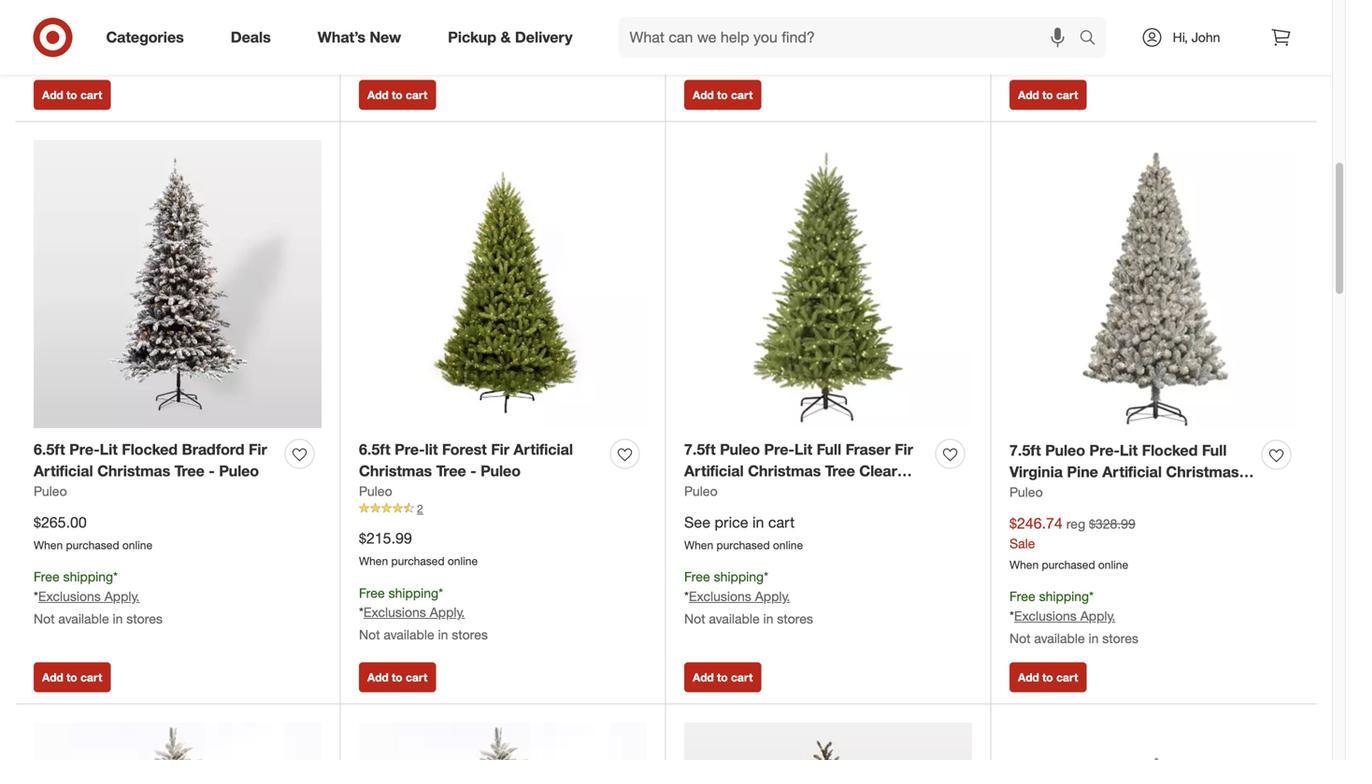 Task type: locate. For each thing, give the bounding box(es) containing it.
add
[[42, 88, 63, 102], [368, 88, 389, 102], [693, 88, 714, 102], [1018, 88, 1040, 102], [42, 670, 63, 684], [368, 670, 389, 684], [693, 670, 714, 684], [1018, 670, 1040, 684]]

1 fir from the left
[[249, 441, 267, 459]]

0 horizontal spatial full
[[817, 441, 842, 459]]

lit inside the 7.5ft puleo pre-lit full fraser fir artificial christmas tree clear lights
[[795, 441, 813, 459]]

7.5ft puleo pre-lit flocked full virginia pine artificial christmas tree clear lights image
[[1010, 140, 1299, 429], [1010, 140, 1299, 429]]

check
[[34, 47, 71, 63], [685, 47, 722, 63], [1010, 48, 1048, 64]]

free for $215.99
[[359, 585, 385, 601]]

clear
[[860, 462, 898, 480], [1044, 484, 1082, 503]]

7.5ft for 7.5ft puleo pre-lit flocked full virginia pine artificial christmas tree clear lights
[[1010, 442, 1041, 460]]

2
[[417, 502, 423, 516]]

0 horizontal spatial 6.5ft
[[34, 441, 65, 459]]

free shipping * * exclusions apply. not available in stores down '$265.00 when purchased online'
[[34, 569, 163, 627]]

6.5ft pre-lit flocked alaskan fir artificial christmas tree - puleo image
[[685, 723, 973, 760], [685, 723, 973, 760]]

6.5ft puleo pre-lit flocked aspen fir artificial christmas tree clear lights image
[[34, 723, 322, 760], [34, 723, 322, 760]]

2 link
[[359, 501, 647, 517]]

free down 'see'
[[685, 569, 710, 585]]

lit up $328.99 at right
[[1120, 442, 1138, 460]]

not
[[34, 28, 55, 45], [359, 28, 380, 45], [685, 28, 706, 45], [1010, 29, 1031, 46], [34, 611, 55, 627], [685, 611, 706, 627], [359, 627, 380, 643], [1010, 630, 1031, 647]]

0 horizontal spatial lit
[[100, 441, 118, 459]]

new
[[370, 28, 401, 46]]

1 horizontal spatial * exclusions apply. not available at north dallas check nearby stores
[[685, 6, 851, 63]]

john
[[1192, 29, 1221, 45]]

7.5ft for 7.5ft puleo pre-lit full fraser fir artificial christmas tree clear lights
[[685, 441, 716, 459]]

christmas inside the 7.5ft puleo pre-lit full fraser fir artificial christmas tree clear lights
[[748, 462, 821, 480]]

lit inside 6.5ft pre-lit flocked bradford fir artificial christmas tree - puleo
[[100, 441, 118, 459]]

shipping for $265.00
[[63, 569, 113, 585]]

when down sale
[[1010, 558, 1039, 572]]

free for $265.00
[[34, 569, 60, 585]]

3 fir from the left
[[895, 441, 913, 459]]

lit
[[100, 441, 118, 459], [795, 441, 813, 459], [1120, 442, 1138, 460]]

puleo link up $215.99
[[359, 482, 392, 501]]

0 horizontal spatial nearby
[[75, 47, 115, 63]]

0 horizontal spatial * exclusions apply. not available at north dallas check nearby stores
[[34, 6, 200, 63]]

6.5ft inside 6.5ft pre-lit flocked bradford fir artificial christmas tree - puleo
[[34, 441, 65, 459]]

lit inside 7.5ft puleo pre-lit flocked full virginia pine artificial christmas tree clear lights
[[1120, 442, 1138, 460]]

2 horizontal spatial check nearby stores button
[[1010, 47, 1131, 66]]

tree down bradford
[[175, 462, 205, 480]]

lights
[[685, 483, 729, 502], [1086, 484, 1130, 503]]

online down 6.5ft pre-lit flocked bradford fir artificial christmas tree - puleo
[[122, 538, 152, 552]]

when down $215.99
[[359, 554, 388, 568]]

7.5ft
[[685, 441, 716, 459], [1010, 442, 1041, 460]]

7.5ft up virginia
[[1010, 442, 1041, 460]]

0 horizontal spatial lights
[[685, 483, 729, 502]]

$215.99 when purchased online
[[359, 529, 478, 568]]

puleo up 2 link
[[481, 462, 521, 480]]

* exclusions apply. not available at north dallas check nearby stores
[[34, 6, 200, 63], [685, 6, 851, 63], [1010, 7, 1176, 64]]

6.5ft pre-lit forest fir artificial christmas tree - puleo image
[[359, 140, 647, 428], [359, 140, 647, 428]]

6.5ft for 6.5ft pre-lit forest fir artificial christmas tree - puleo
[[359, 441, 391, 459]]

6.5ft pre-lit flocked bradford fir artificial christmas tree - puleo image
[[34, 140, 322, 428], [34, 140, 322, 428]]

free shipping * * exclusions apply. not available in stores
[[34, 569, 163, 627], [685, 569, 813, 627], [359, 585, 488, 643], [1010, 588, 1139, 647]]

fir right forest at bottom left
[[491, 441, 510, 459]]

christmas inside "6.5ft pre-lit forest fir artificial christmas tree - puleo"
[[359, 462, 432, 480]]

7.5ft puleo pre-lit flocked full virginia pine artificial christmas tree clear lights link
[[1010, 440, 1255, 503]]

6.5ft pre-lit flocked bradford fir artificial christmas tree - puleo link
[[34, 439, 278, 482]]

categories link
[[90, 17, 207, 58]]

purchased down $265.00
[[66, 538, 119, 552]]

6.5ft pre-lit forest fir artificial christmas tree - puleo
[[359, 441, 573, 480]]

1 horizontal spatial clear
[[1044, 484, 1082, 503]]

6.5ft
[[34, 441, 65, 459], [359, 441, 391, 459]]

free shipping * * exclusions apply. not available in stores down "see price in cart when purchased online"
[[685, 569, 813, 627]]

1 horizontal spatial lit
[[795, 441, 813, 459]]

puleo up 'see'
[[685, 483, 718, 499]]

6.5ft left lit
[[359, 441, 391, 459]]

artificial up $265.00
[[34, 462, 93, 480]]

2 6.5ft from the left
[[359, 441, 391, 459]]

north for the leftmost check nearby stores button
[[127, 28, 161, 45]]

tree down forest at bottom left
[[436, 462, 466, 480]]

artificial inside "6.5ft pre-lit forest fir artificial christmas tree - puleo"
[[514, 441, 573, 459]]

lights up $328.99 at right
[[1086, 484, 1130, 503]]

pickup
[[448, 28, 497, 46]]

- down bradford
[[209, 462, 215, 480]]

6.5ft for 6.5ft pre-lit flocked bradford fir artificial christmas tree - puleo
[[34, 441, 65, 459]]

see
[[685, 513, 711, 532]]

what's new link
[[302, 17, 425, 58]]

sale
[[1010, 535, 1036, 552]]

pre-
[[69, 441, 100, 459], [395, 441, 425, 459], [764, 441, 795, 459], [1090, 442, 1120, 460]]

0 horizontal spatial fir
[[249, 441, 267, 459]]

puleo link up $265.00
[[34, 482, 67, 501]]

1 vertical spatial clear
[[1044, 484, 1082, 503]]

pre- up the pine
[[1090, 442, 1120, 460]]

tree
[[175, 462, 205, 480], [436, 462, 466, 480], [825, 462, 855, 480], [1010, 484, 1040, 503]]

exclusions apply. button
[[38, 5, 140, 24], [689, 5, 790, 24], [1015, 6, 1116, 25], [38, 587, 140, 606], [689, 587, 790, 606], [364, 603, 465, 622], [1015, 607, 1116, 626]]

in
[[753, 513, 764, 532], [113, 611, 123, 627], [764, 611, 774, 627], [438, 627, 448, 643], [1089, 630, 1099, 647]]

shipping down "see price in cart when purchased online"
[[714, 569, 764, 585]]

2 horizontal spatial nearby
[[1051, 48, 1091, 64]]

christmas
[[97, 462, 170, 480], [359, 462, 432, 480], [748, 462, 821, 480], [1166, 463, 1240, 481]]

online
[[122, 538, 152, 552], [773, 538, 803, 552], [448, 554, 478, 568], [1099, 558, 1129, 572]]

1 horizontal spatial check
[[685, 47, 722, 63]]

1 - from the left
[[209, 462, 215, 480]]

6.5ft pre-lit forest fir artificial christmas tree - puleo link
[[359, 439, 603, 482]]

2 horizontal spatial fir
[[895, 441, 913, 459]]

apply.
[[104, 6, 140, 22], [755, 6, 790, 22], [1081, 7, 1116, 23], [104, 588, 140, 605], [755, 588, 790, 605], [430, 604, 465, 621], [1081, 608, 1116, 624]]

1 horizontal spatial lights
[[1086, 484, 1130, 503]]

free shipping * * exclusions apply. not available in stores down $215.99 when purchased online
[[359, 585, 488, 643]]

pickup & delivery
[[448, 28, 573, 46]]

available
[[58, 28, 109, 45], [384, 28, 434, 45], [709, 28, 760, 45], [1035, 29, 1085, 46], [58, 611, 109, 627], [709, 611, 760, 627], [384, 627, 434, 643], [1035, 630, 1085, 647]]

2 horizontal spatial * exclusions apply. not available at north dallas check nearby stores
[[1010, 7, 1176, 64]]

forest
[[442, 441, 487, 459]]

1 horizontal spatial 7.5ft
[[1010, 442, 1041, 460]]

pre- inside 6.5ft pre-lit flocked bradford fir artificial christmas tree - puleo
[[69, 441, 100, 459]]

1 horizontal spatial -
[[471, 462, 477, 480]]

tree down virginia
[[1010, 484, 1040, 503]]

north
[[127, 28, 161, 45], [453, 28, 486, 45], [778, 28, 812, 45], [1104, 29, 1137, 46]]

at
[[113, 28, 124, 45], [438, 28, 449, 45], [764, 28, 775, 45], [1089, 29, 1100, 46]]

fir
[[249, 441, 267, 459], [491, 441, 510, 459], [895, 441, 913, 459]]

bradford
[[182, 441, 245, 459]]

shipping down $215.99 when purchased online
[[389, 585, 439, 601]]

pre- left fraser
[[764, 441, 795, 459]]

shipping down '$265.00 when purchased online'
[[63, 569, 113, 585]]

in for clear
[[764, 611, 774, 627]]

check nearby stores button
[[34, 46, 155, 65], [685, 46, 806, 65], [1010, 47, 1131, 66]]

artificial right the pine
[[1103, 463, 1162, 481]]

not available at north dallas
[[359, 28, 525, 45]]

6.5ft pre-lit flocked bradford fir artificial christmas tree - puleo
[[34, 441, 267, 480]]

*
[[34, 6, 38, 22], [685, 6, 689, 22], [1010, 7, 1015, 23], [113, 569, 118, 585], [764, 569, 769, 585], [439, 585, 443, 601], [34, 588, 38, 605], [685, 588, 689, 605], [1089, 588, 1094, 605], [359, 604, 364, 621], [1010, 608, 1015, 624]]

lit left fraser
[[795, 441, 813, 459]]

christmas inside 6.5ft pre-lit flocked bradford fir artificial christmas tree - puleo
[[97, 462, 170, 480]]

free down $215.99
[[359, 585, 385, 601]]

0 horizontal spatial flocked
[[122, 441, 178, 459]]

pre- left forest at bottom left
[[395, 441, 425, 459]]

add to cart
[[42, 88, 102, 102], [368, 88, 428, 102], [693, 88, 753, 102], [1018, 88, 1079, 102], [42, 670, 102, 684], [368, 670, 428, 684], [693, 670, 753, 684], [1018, 670, 1079, 684]]

lit up '$265.00 when purchased online'
[[100, 441, 118, 459]]

add to cart button
[[34, 80, 111, 110], [359, 80, 436, 110], [685, 80, 762, 110], [1010, 80, 1087, 110], [34, 662, 111, 692], [359, 662, 436, 692], [685, 662, 762, 692], [1010, 662, 1087, 692]]

exclusions
[[38, 6, 101, 22], [689, 6, 752, 22], [1015, 7, 1077, 23], [38, 588, 101, 605], [689, 588, 752, 605], [364, 604, 426, 621], [1015, 608, 1077, 624]]

2 horizontal spatial check
[[1010, 48, 1048, 64]]

puleo up price at right
[[720, 441, 760, 459]]

0 horizontal spatial clear
[[860, 462, 898, 480]]

6.5ft up $265.00
[[34, 441, 65, 459]]

when down 'see'
[[685, 538, 714, 552]]

clear inside 7.5ft puleo pre-lit flocked full virginia pine artificial christmas tree clear lights
[[1044, 484, 1082, 503]]

&
[[501, 28, 511, 46]]

1 horizontal spatial nearby
[[726, 47, 766, 63]]

0 horizontal spatial -
[[209, 462, 215, 480]]

4.5ft pre-lit artificial christmas tree fir- puleo image
[[1010, 723, 1299, 760], [1010, 723, 1299, 760]]

1 horizontal spatial full
[[1202, 442, 1227, 460]]

tree inside 7.5ft puleo pre-lit flocked full virginia pine artificial christmas tree clear lights
[[1010, 484, 1040, 503]]

7.5ft inside the 7.5ft puleo pre-lit full fraser fir artificial christmas tree clear lights
[[685, 441, 716, 459]]

$265.00
[[34, 513, 87, 532]]

* exclusions apply. not available at north dallas check nearby stores for right check nearby stores button
[[1010, 7, 1176, 64]]

- inside 6.5ft pre-lit flocked bradford fir artificial christmas tree - puleo
[[209, 462, 215, 480]]

artificial up 'see'
[[685, 462, 744, 480]]

7.5ft up 'see'
[[685, 441, 716, 459]]

free
[[34, 569, 60, 585], [685, 569, 710, 585], [359, 585, 385, 601], [1010, 588, 1036, 605]]

nearby
[[75, 47, 115, 63], [726, 47, 766, 63], [1051, 48, 1091, 64]]

shipping
[[63, 569, 113, 585], [714, 569, 764, 585], [389, 585, 439, 601], [1040, 588, 1089, 605]]

virginia
[[1010, 463, 1063, 481]]

1 horizontal spatial fir
[[491, 441, 510, 459]]

6.5ft inside "6.5ft pre-lit forest fir artificial christmas tree - puleo"
[[359, 441, 391, 459]]

1 horizontal spatial 6.5ft
[[359, 441, 391, 459]]

free down $265.00
[[34, 569, 60, 585]]

artificial
[[514, 441, 573, 459], [34, 462, 93, 480], [685, 462, 744, 480], [1103, 463, 1162, 481]]

pine
[[1067, 463, 1099, 481]]

in inside "see price in cart when purchased online"
[[753, 513, 764, 532]]

fir right fraser
[[895, 441, 913, 459]]

puleo link
[[34, 482, 67, 501], [359, 482, 392, 501], [685, 482, 718, 501], [1010, 483, 1043, 502]]

full
[[817, 441, 842, 459], [1202, 442, 1227, 460]]

nearby for the leftmost check nearby stores button
[[75, 47, 115, 63]]

online inside "see price in cart when purchased online"
[[773, 538, 803, 552]]

shipping down $246.74 reg $328.99 sale when purchased online
[[1040, 588, 1089, 605]]

online down $328.99 at right
[[1099, 558, 1129, 572]]

pickup & delivery link
[[432, 17, 596, 58]]

flocked inside 7.5ft puleo pre-lit flocked full virginia pine artificial christmas tree clear lights
[[1142, 442, 1198, 460]]

purchased inside $215.99 when purchased online
[[391, 554, 445, 568]]

$328.99
[[1089, 516, 1136, 532]]

tree inside "6.5ft pre-lit forest fir artificial christmas tree - puleo"
[[436, 462, 466, 480]]

- down forest at bottom left
[[471, 462, 477, 480]]

tree down fraser
[[825, 462, 855, 480]]

puleo
[[720, 441, 760, 459], [1046, 442, 1086, 460], [219, 462, 259, 480], [481, 462, 521, 480], [34, 483, 67, 499], [359, 483, 392, 499], [685, 483, 718, 499], [1010, 484, 1043, 500]]

online down 2 link
[[448, 554, 478, 568]]

clear down the pine
[[1044, 484, 1082, 503]]

0 horizontal spatial 7.5ft
[[685, 441, 716, 459]]

artificial inside 6.5ft pre-lit flocked bradford fir artificial christmas tree - puleo
[[34, 462, 93, 480]]

-
[[209, 462, 215, 480], [471, 462, 477, 480]]

online inside '$265.00 when purchased online'
[[122, 538, 152, 552]]

fir inside the 7.5ft puleo pre-lit full fraser fir artificial christmas tree clear lights
[[895, 441, 913, 459]]

puleo link up 'see'
[[685, 482, 718, 501]]

0 vertical spatial clear
[[860, 462, 898, 480]]

tree inside the 7.5ft puleo pre-lit full fraser fir artificial christmas tree clear lights
[[825, 462, 855, 480]]

purchased down the reg
[[1042, 558, 1096, 572]]

when
[[34, 538, 63, 552], [685, 538, 714, 552], [359, 554, 388, 568], [1010, 558, 1039, 572]]

puleo link down virginia
[[1010, 483, 1043, 502]]

2 horizontal spatial lit
[[1120, 442, 1138, 460]]

puleo up the pine
[[1046, 442, 1086, 460]]

online down the 7.5ft puleo pre-lit full fraser fir artificial christmas tree clear lights at right bottom
[[773, 538, 803, 552]]

deals
[[231, 28, 271, 46]]

purchased down $215.99
[[391, 554, 445, 568]]

pre- up $265.00
[[69, 441, 100, 459]]

2 - from the left
[[471, 462, 477, 480]]

online inside $246.74 reg $328.99 sale when purchased online
[[1099, 558, 1129, 572]]

artificial inside 7.5ft puleo pre-lit flocked full virginia pine artificial christmas tree clear lights
[[1103, 463, 1162, 481]]

7.5ft pre-lit artificial christmas tree flocked full alaskan fir image
[[359, 723, 647, 760], [359, 723, 647, 760]]

full inside 7.5ft puleo pre-lit flocked full virginia pine artificial christmas tree clear lights
[[1202, 442, 1227, 460]]

$265.00 when purchased online
[[34, 513, 152, 552]]

1 horizontal spatial flocked
[[1142, 442, 1198, 460]]

$246.74 reg $328.99 sale when purchased online
[[1010, 514, 1136, 572]]

cart
[[80, 88, 102, 102], [406, 88, 428, 102], [731, 88, 753, 102], [1057, 88, 1079, 102], [769, 513, 795, 532], [80, 670, 102, 684], [406, 670, 428, 684], [731, 670, 753, 684], [1057, 670, 1079, 684]]

stores
[[119, 47, 155, 63], [770, 47, 806, 63], [1095, 48, 1131, 64], [127, 611, 163, 627], [777, 611, 813, 627], [452, 627, 488, 643], [1103, 630, 1139, 647]]

lights inside 7.5ft puleo pre-lit flocked full virginia pine artificial christmas tree clear lights
[[1086, 484, 1130, 503]]

0 horizontal spatial check
[[34, 47, 71, 63]]

flocked
[[122, 441, 178, 459], [1142, 442, 1198, 460]]

fir right bradford
[[249, 441, 267, 459]]

artificial up 2 link
[[514, 441, 573, 459]]

clear down fraser
[[860, 462, 898, 480]]

7.5ft puleo pre-lit full fraser fir artificial christmas tree clear lights image
[[685, 140, 973, 428], [685, 140, 973, 428]]

to
[[66, 88, 77, 102], [392, 88, 403, 102], [717, 88, 728, 102], [1043, 88, 1054, 102], [66, 670, 77, 684], [392, 670, 403, 684], [717, 670, 728, 684], [1043, 670, 1054, 684]]

price
[[715, 513, 749, 532]]

lights up 'see'
[[685, 483, 729, 502]]

dallas
[[164, 28, 200, 45], [490, 28, 525, 45], [815, 28, 851, 45], [1141, 29, 1176, 46]]

2 fir from the left
[[491, 441, 510, 459]]

puleo inside the 7.5ft puleo pre-lit full fraser fir artificial christmas tree clear lights
[[720, 441, 760, 459]]

purchased down price at right
[[717, 538, 770, 552]]

0 horizontal spatial check nearby stores button
[[34, 46, 155, 65]]

7.5ft inside 7.5ft puleo pre-lit flocked full virginia pine artificial christmas tree clear lights
[[1010, 442, 1041, 460]]

1 6.5ft from the left
[[34, 441, 65, 459]]

when down $265.00
[[34, 538, 63, 552]]

puleo down bradford
[[219, 462, 259, 480]]

7.5ft puleo pre-lit full fraser fir artificial christmas tree clear lights
[[685, 441, 913, 502]]

purchased
[[66, 538, 119, 552], [717, 538, 770, 552], [391, 554, 445, 568], [1042, 558, 1096, 572]]



Task type: vqa. For each thing, say whether or not it's contained in the screenshot.
the rightmost 7.5ft
yes



Task type: describe. For each thing, give the bounding box(es) containing it.
north for middle check nearby stores button
[[778, 28, 812, 45]]

reg
[[1067, 516, 1086, 532]]

artificial inside the 7.5ft puleo pre-lit full fraser fir artificial christmas tree clear lights
[[685, 462, 744, 480]]

shipping for see
[[714, 569, 764, 585]]

fir inside 6.5ft pre-lit flocked bradford fir artificial christmas tree - puleo
[[249, 441, 267, 459]]

north for right check nearby stores button
[[1104, 29, 1137, 46]]

free down sale
[[1010, 588, 1036, 605]]

1 horizontal spatial check nearby stores button
[[685, 46, 806, 65]]

when inside '$265.00 when purchased online'
[[34, 538, 63, 552]]

free for see price in cart
[[685, 569, 710, 585]]

lit
[[425, 441, 438, 459]]

free shipping * * exclusions apply. not available in stores down $246.74 reg $328.99 sale when purchased online
[[1010, 588, 1139, 647]]

free shipping * * exclusions apply. not available in stores for see
[[685, 569, 813, 627]]

shipping for $215.99
[[389, 585, 439, 601]]

puleo link for 7.5ft puleo pre-lit flocked full virginia pine artificial christmas tree clear lights
[[1010, 483, 1043, 502]]

deals link
[[215, 17, 294, 58]]

categories
[[106, 28, 184, 46]]

pre- inside the 7.5ft puleo pre-lit full fraser fir artificial christmas tree clear lights
[[764, 441, 795, 459]]

lit for 7.5ft puleo pre-lit full fraser fir artificial christmas tree clear lights
[[795, 441, 813, 459]]

nearby for middle check nearby stores button
[[726, 47, 766, 63]]

full inside the 7.5ft puleo pre-lit full fraser fir artificial christmas tree clear lights
[[817, 441, 842, 459]]

search
[[1071, 30, 1116, 48]]

what's new
[[318, 28, 401, 46]]

what's
[[318, 28, 366, 46]]

What can we help you find? suggestions appear below search field
[[619, 17, 1084, 58]]

puleo inside 7.5ft puleo pre-lit flocked full virginia pine artificial christmas tree clear lights
[[1046, 442, 1086, 460]]

nearby for right check nearby stores button
[[1051, 48, 1091, 64]]

pre- inside 7.5ft puleo pre-lit flocked full virginia pine artificial christmas tree clear lights
[[1090, 442, 1120, 460]]

- inside "6.5ft pre-lit forest fir artificial christmas tree - puleo"
[[471, 462, 477, 480]]

free shipping * * exclusions apply. not available in stores for $215.99
[[359, 585, 488, 643]]

clear inside the 7.5ft puleo pre-lit full fraser fir artificial christmas tree clear lights
[[860, 462, 898, 480]]

when inside $246.74 reg $328.99 sale when purchased online
[[1010, 558, 1039, 572]]

free shipping * * exclusions apply. not available in stores for $265.00
[[34, 569, 163, 627]]

lights inside the 7.5ft puleo pre-lit full fraser fir artificial christmas tree clear lights
[[685, 483, 729, 502]]

purchased inside '$265.00 when purchased online'
[[66, 538, 119, 552]]

puleo link for 6.5ft pre-lit forest fir artificial christmas tree - puleo
[[359, 482, 392, 501]]

hi, john
[[1173, 29, 1221, 45]]

flocked inside 6.5ft pre-lit flocked bradford fir artificial christmas tree - puleo
[[122, 441, 178, 459]]

$215.99
[[359, 529, 412, 548]]

when inside $215.99 when purchased online
[[359, 554, 388, 568]]

puleo link for 6.5ft pre-lit flocked bradford fir artificial christmas tree - puleo
[[34, 482, 67, 501]]

pre- inside "6.5ft pre-lit forest fir artificial christmas tree - puleo"
[[395, 441, 425, 459]]

tree inside 6.5ft pre-lit flocked bradford fir artificial christmas tree - puleo
[[175, 462, 205, 480]]

puleo down virginia
[[1010, 484, 1043, 500]]

search button
[[1071, 17, 1116, 62]]

in for puleo
[[113, 611, 123, 627]]

puleo up $265.00
[[34, 483, 67, 499]]

online inside $215.99 when purchased online
[[448, 554, 478, 568]]

check for middle check nearby stores button
[[685, 47, 722, 63]]

7.5ft puleo pre-lit full fraser fir artificial christmas tree clear lights link
[[685, 439, 929, 502]]

check for the leftmost check nearby stores button
[[34, 47, 71, 63]]

fir inside "6.5ft pre-lit forest fir artificial christmas tree - puleo"
[[491, 441, 510, 459]]

* exclusions apply. not available at north dallas check nearby stores for the leftmost check nearby stores button
[[34, 6, 200, 63]]

fraser
[[846, 441, 891, 459]]

7.5ft puleo pre-lit flocked full virginia pine artificial christmas tree clear lights
[[1010, 442, 1240, 503]]

cart inside "see price in cart when purchased online"
[[769, 513, 795, 532]]

$246.74
[[1010, 514, 1063, 532]]

see price in cart when purchased online
[[685, 513, 803, 552]]

purchased inside "see price in cart when purchased online"
[[717, 538, 770, 552]]

puleo up $215.99
[[359, 483, 392, 499]]

check for right check nearby stores button
[[1010, 48, 1048, 64]]

puleo inside "6.5ft pre-lit forest fir artificial christmas tree - puleo"
[[481, 462, 521, 480]]

in for tree
[[1089, 630, 1099, 647]]

puleo inside 6.5ft pre-lit flocked bradford fir artificial christmas tree - puleo
[[219, 462, 259, 480]]

christmas inside 7.5ft puleo pre-lit flocked full virginia pine artificial christmas tree clear lights
[[1166, 463, 1240, 481]]

puleo link for 7.5ft puleo pre-lit full fraser fir artificial christmas tree clear lights
[[685, 482, 718, 501]]

delivery
[[515, 28, 573, 46]]

lit for 7.5ft puleo pre-lit flocked full virginia pine artificial christmas tree clear lights
[[1120, 442, 1138, 460]]

when inside "see price in cart when purchased online"
[[685, 538, 714, 552]]

* exclusions apply. not available at north dallas check nearby stores for middle check nearby stores button
[[685, 6, 851, 63]]

hi,
[[1173, 29, 1188, 45]]

purchased inside $246.74 reg $328.99 sale when purchased online
[[1042, 558, 1096, 572]]



